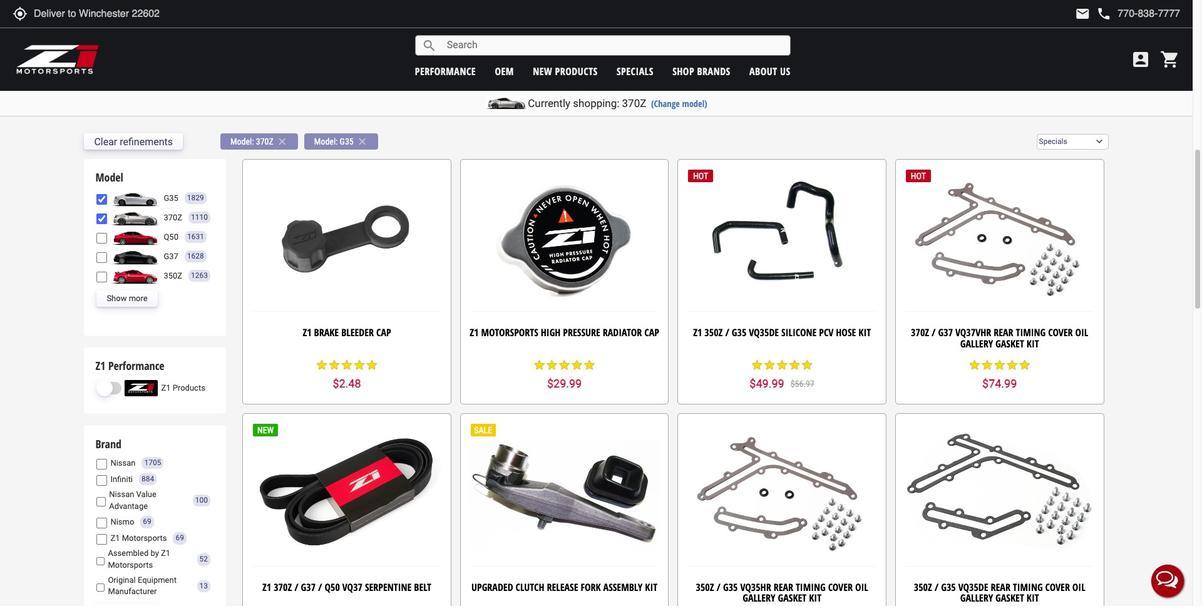 Task type: locate. For each thing, give the bounding box(es) containing it.
0 horizontal spatial vq35de
[[749, 326, 779, 340]]

1 horizontal spatial q50
[[325, 580, 340, 594]]

assembled
[[108, 549, 149, 558]]

bleeder
[[342, 326, 374, 340]]

account_box
[[1131, 49, 1151, 70]]

350z for 350z / g35 vq35de rear timing cover oil gallery gasket kit
[[914, 580, 933, 594]]

$29.99
[[547, 377, 582, 390]]

motorsports down assembled
[[108, 561, 153, 570]]

19 star from the left
[[1007, 359, 1019, 372]]

radiator
[[603, 326, 642, 340]]

g37 left vq37
[[301, 580, 316, 594]]

69
[[143, 518, 151, 526], [176, 534, 184, 543]]

silicone
[[782, 326, 817, 340]]

rear for vq37vhr
[[994, 326, 1014, 340]]

14 star from the left
[[571, 359, 584, 372]]

1 horizontal spatial g37
[[301, 580, 316, 594]]

oil
[[1076, 326, 1089, 340], [856, 580, 869, 594], [1073, 580, 1086, 594]]

kit
[[859, 326, 871, 340], [1027, 337, 1040, 351], [645, 580, 658, 594], [810, 592, 822, 605], [1027, 592, 1040, 605]]

infiniti g35 coupe sedan v35 v36 skyline 2003 2004 2005 2006 2007 2008 3.5l vq35de revup rev up vq35hr z1 motorsports image
[[111, 190, 161, 207]]

vq35de
[[749, 326, 779, 340], [959, 580, 989, 594]]

infiniti
[[111, 475, 133, 484]]

nissan inside nissan value advantage
[[109, 490, 134, 500]]

nissan up advantage
[[109, 490, 134, 500]]

2 cap from the left
[[645, 326, 660, 340]]

z1 for z1 performance
[[95, 359, 106, 374]]

69 right z1 motorsports
[[176, 534, 184, 543]]

star star star star star $29.99
[[533, 359, 596, 390]]

timing inside 350z / g35 vq35hr rear timing cover oil gallery gasket kit
[[796, 580, 826, 594]]

motorsports up by
[[122, 534, 167, 543]]

brand
[[95, 436, 122, 451]]

gallery
[[961, 337, 994, 351], [743, 592, 776, 605], [961, 592, 994, 605]]

2 horizontal spatial g37
[[939, 326, 953, 340]]

oil inside the 370z / g37 vq37vhr rear timing cover oil gallery gasket kit
[[1076, 326, 1089, 340]]

350z
[[164, 271, 182, 280], [705, 326, 723, 340], [696, 580, 715, 594], [914, 580, 933, 594]]

model: inside model: 370z close
[[231, 137, 254, 147]]

nissan
[[111, 458, 136, 468], [109, 490, 134, 500]]

g37 left vq37vhr
[[939, 326, 953, 340]]

gallery inside 350z / g35 vq35hr rear timing cover oil gallery gasket kit
[[743, 592, 776, 605]]

timing
[[1016, 326, 1046, 340], [796, 580, 826, 594], [1014, 580, 1043, 594]]

currently shopping: 370z (change model)
[[528, 97, 708, 110]]

q50 left 1631
[[164, 232, 179, 242]]

oil for 350z / g35 vq35hr rear timing cover oil gallery gasket kit
[[856, 580, 869, 594]]

about us link
[[750, 64, 791, 78]]

gallery for vq35hr
[[743, 592, 776, 605]]

69 for nismo
[[143, 518, 151, 526]]

7 star from the left
[[328, 359, 341, 372]]

1 vertical spatial 69
[[176, 534, 184, 543]]

1 vertical spatial nissan
[[109, 490, 134, 500]]

0 vertical spatial g37
[[164, 252, 178, 261]]

performance
[[415, 64, 476, 78]]

/ inside 350z / g35 vq35hr rear timing cover oil gallery gasket kit
[[717, 580, 721, 594]]

upgraded
[[472, 580, 513, 594]]

350z inside 350z / g35 vq35de rear timing cover oil gallery gasket kit
[[914, 580, 933, 594]]

10 star from the left
[[366, 359, 378, 372]]

timing for vq37vhr
[[1016, 326, 1046, 340]]

gallery inside the 370z / g37 vq37vhr rear timing cover oil gallery gasket kit
[[961, 337, 994, 351]]

kit inside the 370z / g37 vq37vhr rear timing cover oil gallery gasket kit
[[1027, 337, 1040, 351]]

q50 left vq37
[[325, 580, 340, 594]]

1 horizontal spatial close
[[357, 136, 368, 147]]

1 vertical spatial vq35de
[[959, 580, 989, 594]]

370z
[[622, 97, 647, 110], [256, 137, 274, 147], [164, 213, 182, 222], [912, 326, 930, 340], [274, 580, 292, 594]]

69 up z1 motorsports
[[143, 518, 151, 526]]

0 horizontal spatial model:
[[231, 137, 254, 147]]

rear inside the 370z / g37 vq37vhr rear timing cover oil gallery gasket kit
[[994, 326, 1014, 340]]

oil inside 350z / g35 vq35hr rear timing cover oil gallery gasket kit
[[856, 580, 869, 594]]

brands
[[698, 64, 731, 78]]

2 star from the left
[[764, 359, 776, 372]]

gallery inside 350z / g35 vq35de rear timing cover oil gallery gasket kit
[[961, 592, 994, 605]]

z1 motorsports
[[111, 534, 167, 543]]

1 vertical spatial q50
[[325, 580, 340, 594]]

1 horizontal spatial cap
[[645, 326, 660, 340]]

1110
[[191, 213, 208, 222]]

clear refinements
[[94, 136, 173, 148]]

0 vertical spatial nissan
[[111, 458, 136, 468]]

performance link
[[415, 64, 476, 78]]

z1 for z1 motorsports high pressure radiator cap
[[470, 326, 479, 340]]

0 vertical spatial motorsports
[[481, 326, 539, 340]]

350z for 350z
[[164, 271, 182, 280]]

nissan 370z z34 2009 2010 2011 2012 2013 2014 2015 2016 2017 2018 2019 3.7l vq37vhr vhr nismo z1 motorsports image
[[111, 210, 161, 226]]

timing inside 350z / g35 vq35de rear timing cover oil gallery gasket kit
[[1014, 580, 1043, 594]]

timing inside the 370z / g37 vq37vhr rear timing cover oil gallery gasket kit
[[1016, 326, 1046, 340]]

2 vertical spatial motorsports
[[108, 561, 153, 570]]

0 vertical spatial 69
[[143, 518, 151, 526]]

kit for 350z / g35 vq35de rear timing cover oil gallery gasket kit
[[1027, 592, 1040, 605]]

0 horizontal spatial 69
[[143, 518, 151, 526]]

1 horizontal spatial 69
[[176, 534, 184, 543]]

model: for model: g35 close
[[314, 137, 338, 147]]

1 horizontal spatial vq35de
[[959, 580, 989, 594]]

nissan up infiniti
[[111, 458, 136, 468]]

350z inside 350z / g35 vq35hr rear timing cover oil gallery gasket kit
[[696, 580, 715, 594]]

cover for 350z / g35 vq35de rear timing cover oil gallery gasket kit
[[1046, 580, 1071, 594]]

kit inside 350z / g35 vq35de rear timing cover oil gallery gasket kit
[[1027, 592, 1040, 605]]

370z inside model: 370z close
[[256, 137, 274, 147]]

z1 for z1 350z / g35 vq35de silicone pcv hose kit
[[694, 326, 703, 340]]

motorsports for z1 motorsports
[[122, 534, 167, 543]]

z1 inside assembled by z1 motorsports
[[161, 549, 170, 558]]

370z inside the 370z / g37 vq37vhr rear timing cover oil gallery gasket kit
[[912, 326, 930, 340]]

g35
[[340, 137, 354, 147], [164, 193, 178, 203], [732, 326, 747, 340], [724, 580, 738, 594], [942, 580, 956, 594]]

0 horizontal spatial g37
[[164, 252, 178, 261]]

account_box link
[[1128, 49, 1155, 70]]

cover inside 350z / g35 vq35hr rear timing cover oil gallery gasket kit
[[829, 580, 853, 594]]

0 horizontal spatial q50
[[164, 232, 179, 242]]

original
[[108, 575, 136, 585]]

z1
[[303, 326, 312, 340], [470, 326, 479, 340], [694, 326, 703, 340], [95, 359, 106, 374], [161, 383, 171, 393], [111, 534, 120, 543], [161, 549, 170, 558], [262, 580, 271, 594]]

close
[[277, 136, 288, 147], [357, 136, 368, 147]]

cap
[[376, 326, 391, 340], [645, 326, 660, 340]]

infiniti g37 coupe sedan convertible v36 cv36 hv36 skyline 2008 2009 2010 2011 2012 2013 3.7l vq37vhr z1 motorsports image
[[111, 249, 161, 265]]

vq37
[[343, 580, 363, 594]]

oem
[[495, 64, 514, 78]]

specials
[[617, 64, 654, 78]]

cover inside 350z / g35 vq35de rear timing cover oil gallery gasket kit
[[1046, 580, 1071, 594]]

kit inside 350z / g35 vq35hr rear timing cover oil gallery gasket kit
[[810, 592, 822, 605]]

rear
[[994, 326, 1014, 340], [774, 580, 794, 594], [991, 580, 1011, 594]]

z1 brake bleeder cap
[[303, 326, 391, 340]]

g37 left 1628
[[164, 252, 178, 261]]

2 close from the left
[[357, 136, 368, 147]]

1 horizontal spatial model:
[[314, 137, 338, 147]]

15 star from the left
[[584, 359, 596, 372]]

cover inside the 370z / g37 vq37vhr rear timing cover oil gallery gasket kit
[[1049, 326, 1073, 340]]

z1 for z1 370z / g37 / q50 vq37 serpentine belt
[[262, 580, 271, 594]]

performance
[[108, 359, 165, 374]]

star
[[751, 359, 764, 372], [764, 359, 776, 372], [776, 359, 789, 372], [789, 359, 801, 372], [801, 359, 814, 372], [316, 359, 328, 372], [328, 359, 341, 372], [341, 359, 353, 372], [353, 359, 366, 372], [366, 359, 378, 372], [533, 359, 546, 372], [546, 359, 559, 372], [559, 359, 571, 372], [571, 359, 584, 372], [584, 359, 596, 372], [969, 359, 981, 372], [981, 359, 994, 372], [994, 359, 1007, 372], [1007, 359, 1019, 372], [1019, 359, 1032, 372]]

1829
[[187, 194, 204, 203]]

mail
[[1076, 6, 1091, 21]]

None checkbox
[[97, 214, 107, 224], [97, 233, 107, 244], [97, 556, 105, 567], [97, 582, 105, 593], [97, 214, 107, 224], [97, 233, 107, 244], [97, 556, 105, 567], [97, 582, 105, 593]]

1 close from the left
[[277, 136, 288, 147]]

gasket inside 350z / g35 vq35hr rear timing cover oil gallery gasket kit
[[778, 592, 807, 605]]

cap right radiator
[[645, 326, 660, 340]]

nissan 350z z33 2003 2004 2005 2006 2007 2008 2009 vq35de 3.5l revup rev up vq35hr nismo z1 motorsports image
[[111, 268, 161, 284]]

cap right bleeder
[[376, 326, 391, 340]]

1 model: from the left
[[231, 137, 254, 147]]

0 horizontal spatial close
[[277, 136, 288, 147]]

star star star star star $2.48
[[316, 359, 378, 390]]

0 horizontal spatial cap
[[376, 326, 391, 340]]

motorsports left high
[[481, 326, 539, 340]]

None checkbox
[[97, 194, 107, 205], [97, 253, 107, 263], [97, 272, 107, 283], [97, 459, 107, 470], [97, 476, 107, 486], [97, 497, 106, 508], [97, 518, 107, 529], [97, 535, 107, 545], [97, 194, 107, 205], [97, 253, 107, 263], [97, 272, 107, 283], [97, 459, 107, 470], [97, 476, 107, 486], [97, 497, 106, 508], [97, 518, 107, 529], [97, 535, 107, 545]]

$56.97
[[791, 379, 815, 389]]

0 vertical spatial vq35de
[[749, 326, 779, 340]]

show
[[107, 294, 127, 303]]

model: inside model: g35 close
[[314, 137, 338, 147]]

manufacturer
[[108, 587, 157, 596]]

350z / g35 vq35hr rear timing cover oil gallery gasket kit
[[696, 580, 869, 605]]

shopping:
[[573, 97, 620, 110]]

18 star from the left
[[994, 359, 1007, 372]]

0 vertical spatial q50
[[164, 232, 179, 242]]

pressure
[[563, 326, 601, 340]]

17 star from the left
[[981, 359, 994, 372]]

gasket inside 350z / g35 vq35de rear timing cover oil gallery gasket kit
[[996, 592, 1025, 605]]

2 model: from the left
[[314, 137, 338, 147]]

fork
[[581, 580, 601, 594]]

9 star from the left
[[353, 359, 366, 372]]

gasket for vq35de
[[996, 592, 1025, 605]]

vq35hr
[[741, 580, 772, 594]]

20 star from the left
[[1019, 359, 1032, 372]]

g37
[[164, 252, 178, 261], [939, 326, 953, 340], [301, 580, 316, 594]]

infiniti q50 sedan hybrid v37 2014 2015 2016 2017 2018 2019 2020 vq37vhr 2.0t 3.0t 3.7l red sport redsport vr30ddtt z1 motorsports image
[[111, 229, 161, 245]]

1 cap from the left
[[376, 326, 391, 340]]

rear inside 350z / g35 vq35de rear timing cover oil gallery gasket kit
[[991, 580, 1011, 594]]

hose
[[837, 326, 857, 340]]

350z / g35 vq35de rear timing cover oil gallery gasket kit
[[914, 580, 1086, 605]]

rear inside 350z / g35 vq35hr rear timing cover oil gallery gasket kit
[[774, 580, 794, 594]]

model:
[[231, 137, 254, 147], [314, 137, 338, 147]]

gallery for vq35de
[[961, 592, 994, 605]]

1 vertical spatial motorsports
[[122, 534, 167, 543]]

brake
[[314, 326, 339, 340]]

13
[[200, 582, 208, 590]]

gasket inside the 370z / g37 vq37vhr rear timing cover oil gallery gasket kit
[[996, 337, 1025, 351]]

by
[[151, 549, 159, 558]]

1 vertical spatial g37
[[939, 326, 953, 340]]

value
[[136, 490, 157, 500]]

Search search field
[[437, 36, 790, 55]]

oil inside 350z / g35 vq35de rear timing cover oil gallery gasket kit
[[1073, 580, 1086, 594]]

gasket for vq35hr
[[778, 592, 807, 605]]

mail phone
[[1076, 6, 1112, 21]]

close for model: 370z close
[[277, 136, 288, 147]]

motorsports for z1 motorsports high pressure radiator cap
[[481, 326, 539, 340]]

rear for vq35hr
[[774, 580, 794, 594]]



Task type: describe. For each thing, give the bounding box(es) containing it.
52
[[200, 555, 208, 564]]

$2.48
[[333, 377, 361, 390]]

1263
[[191, 271, 208, 280]]

z1 370z / g37 / q50 vq37 serpentine belt
[[262, 580, 432, 594]]

oil for 350z / g35 vq35de rear timing cover oil gallery gasket kit
[[1073, 580, 1086, 594]]

refinements
[[120, 136, 173, 148]]

model
[[95, 170, 123, 185]]

timing for vq35hr
[[796, 580, 826, 594]]

350z for 350z / g35 vq35hr rear timing cover oil gallery gasket kit
[[696, 580, 715, 594]]

shop
[[673, 64, 695, 78]]

g35 inside 350z / g35 vq35hr rear timing cover oil gallery gasket kit
[[724, 580, 738, 594]]

nismo
[[111, 517, 134, 527]]

z1 performance
[[95, 359, 165, 374]]

100
[[195, 496, 208, 505]]

13 star from the left
[[559, 359, 571, 372]]

search
[[422, 38, 437, 53]]

4 star from the left
[[789, 359, 801, 372]]

370z / g37 vq37vhr rear timing cover oil gallery gasket kit
[[912, 326, 1089, 351]]

z1 motorsports high pressure radiator cap
[[470, 326, 660, 340]]

nissan for nissan value advantage
[[109, 490, 134, 500]]

oil for 370z / g37 vq37vhr rear timing cover oil gallery gasket kit
[[1076, 326, 1089, 340]]

z1 350z / g35 vq35de silicone pcv hose kit
[[694, 326, 871, 340]]

884
[[142, 475, 154, 484]]

shopping_cart link
[[1158, 49, 1181, 70]]

motorsports inside assembled by z1 motorsports
[[108, 561, 153, 570]]

$74.99
[[983, 377, 1018, 390]]

69 for z1 motorsports
[[176, 534, 184, 543]]

phone link
[[1097, 6, 1181, 21]]

z1 for z1 products
[[161, 383, 171, 393]]

kit for 350z / g35 vq35hr rear timing cover oil gallery gasket kit
[[810, 592, 822, 605]]

cover for 370z / g37 vq37vhr rear timing cover oil gallery gasket kit
[[1049, 326, 1073, 340]]

12 star from the left
[[546, 359, 559, 372]]

products
[[173, 383, 205, 393]]

1705
[[144, 459, 161, 468]]

show more button
[[97, 291, 158, 307]]

shop brands link
[[673, 64, 731, 78]]

$49.99
[[750, 377, 785, 390]]

currently
[[528, 97, 571, 110]]

1628
[[187, 252, 204, 261]]

mail link
[[1076, 6, 1091, 21]]

high
[[541, 326, 561, 340]]

advantage
[[109, 502, 148, 511]]

show more
[[107, 294, 148, 303]]

star star star star star $49.99 $56.97
[[750, 359, 815, 390]]

more
[[129, 294, 148, 303]]

oem link
[[495, 64, 514, 78]]

upgraded clutch release fork assembly kit
[[472, 580, 658, 594]]

3 star from the left
[[776, 359, 789, 372]]

model: g35 close
[[314, 136, 368, 147]]

new
[[533, 64, 553, 78]]

assembled by z1 motorsports
[[108, 549, 170, 570]]

z1 products
[[161, 383, 205, 393]]

model: for model: 370z close
[[231, 137, 254, 147]]

my_location
[[13, 6, 28, 21]]

equipment
[[138, 575, 177, 585]]

nissan value advantage
[[109, 490, 157, 511]]

/ inside 350z / g35 vq35de rear timing cover oil gallery gasket kit
[[935, 580, 939, 594]]

z1 motorsports logo image
[[16, 44, 100, 75]]

us
[[781, 64, 791, 78]]

assembly
[[604, 580, 643, 594]]

timing for vq35de
[[1014, 580, 1043, 594]]

close for model: g35 close
[[357, 136, 368, 147]]

z1 for z1 motorsports
[[111, 534, 120, 543]]

products
[[555, 64, 598, 78]]

shopping_cart
[[1161, 49, 1181, 70]]

11 star from the left
[[533, 359, 546, 372]]

new products
[[533, 64, 598, 78]]

star star star star star $74.99
[[969, 359, 1032, 390]]

model: 370z close
[[231, 136, 288, 147]]

8 star from the left
[[341, 359, 353, 372]]

5 star from the left
[[801, 359, 814, 372]]

vq37vhr
[[956, 326, 992, 340]]

6 star from the left
[[316, 359, 328, 372]]

vq35de inside 350z / g35 vq35de rear timing cover oil gallery gasket kit
[[959, 580, 989, 594]]

pcv
[[820, 326, 834, 340]]

clear refinements button
[[84, 134, 183, 150]]

(change model) link
[[651, 98, 708, 110]]

belt
[[414, 580, 432, 594]]

z1 for z1 brake bleeder cap
[[303, 326, 312, 340]]

gasket for vq37vhr
[[996, 337, 1025, 351]]

about us
[[750, 64, 791, 78]]

rear for vq35de
[[991, 580, 1011, 594]]

g35 inside 350z / g35 vq35de rear timing cover oil gallery gasket kit
[[942, 580, 956, 594]]

16 star from the left
[[969, 359, 981, 372]]

1 star from the left
[[751, 359, 764, 372]]

(change
[[651, 98, 680, 110]]

g35 inside model: g35 close
[[340, 137, 354, 147]]

g37 inside the 370z / g37 vq37vhr rear timing cover oil gallery gasket kit
[[939, 326, 953, 340]]

serpentine
[[365, 580, 412, 594]]

shop brands
[[673, 64, 731, 78]]

original equipment manufacturer
[[108, 575, 177, 596]]

about
[[750, 64, 778, 78]]

clutch
[[516, 580, 545, 594]]

/ inside the 370z / g37 vq37vhr rear timing cover oil gallery gasket kit
[[932, 326, 936, 340]]

1631
[[187, 233, 204, 241]]

gallery for vq37vhr
[[961, 337, 994, 351]]

phone
[[1097, 6, 1112, 21]]

nissan for nissan
[[111, 458, 136, 468]]

cover for 350z / g35 vq35hr rear timing cover oil gallery gasket kit
[[829, 580, 853, 594]]

2 vertical spatial g37
[[301, 580, 316, 594]]

specials link
[[617, 64, 654, 78]]

release
[[547, 580, 579, 594]]

model)
[[683, 98, 708, 110]]

kit for 370z / g37 vq37vhr rear timing cover oil gallery gasket kit
[[1027, 337, 1040, 351]]

clear
[[94, 136, 117, 148]]



Task type: vqa. For each thing, say whether or not it's contained in the screenshot.


